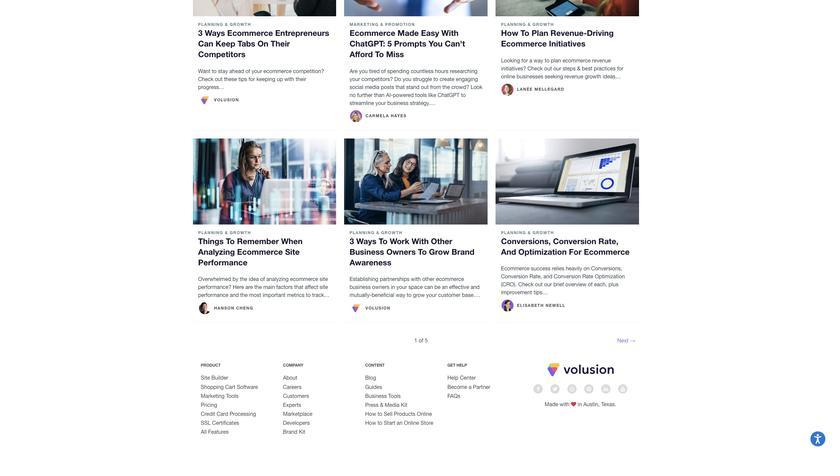 Task type: locate. For each thing, give the bounding box(es) containing it.
0 vertical spatial check
[[528, 65, 543, 71]]

in down partnerships
[[391, 284, 395, 290]]

3 for 3 ways ecommerce entrepreneurs can keep tabs on their competitors
[[198, 28, 203, 38]]

ecommerce up up
[[264, 68, 292, 74]]

a
[[530, 57, 533, 63], [469, 384, 472, 390]]

1 vertical spatial our
[[545, 282, 552, 288]]

developers
[[283, 420, 310, 426]]

growth
[[230, 22, 251, 27], [533, 22, 555, 27], [230, 230, 251, 235], [382, 230, 403, 235], [533, 230, 555, 235]]

made inside marketing & promotion ecommerce made easy with chatgpt: 5 prompts you can't afford to miss
[[398, 28, 419, 38]]

1 horizontal spatial kit
[[401, 402, 408, 408]]

0 vertical spatial our
[[554, 65, 562, 71]]

the up the most
[[255, 284, 262, 290]]

all features link
[[201, 429, 229, 435]]

1 horizontal spatial that
[[396, 84, 405, 90]]

0 vertical spatial optimization
[[519, 247, 567, 257]]

texas.
[[602, 401, 617, 407]]

1 tools from the left
[[226, 393, 239, 399]]

an
[[442, 284, 448, 290], [397, 420, 403, 426]]

ecommerce up the steps
[[563, 57, 591, 63]]

ways up "can"
[[205, 28, 225, 38]]

& for ecommerce made easy with chatgpt: 5 prompts you can't afford to miss
[[381, 22, 384, 27]]

conversion up heavily
[[554, 237, 597, 246]]

planning inside the planning & growth 3 ways to work with other business owners to grow brand awareness
[[350, 230, 375, 235]]

0 vertical spatial conversions,
[[502, 237, 551, 246]]

3 inside the planning & growth 3 ways to work with other business owners to grow brand awareness
[[350, 237, 354, 246]]

& inside marketing & promotion ecommerce made easy with chatgpt: 5 prompts you can't afford to miss
[[381, 22, 384, 27]]

0 horizontal spatial volusion
[[214, 97, 239, 102]]

further
[[357, 92, 373, 98]]

how to start an online store link
[[366, 420, 434, 426]]

way left plan
[[534, 57, 544, 63]]

want to stay ahead of your ecommerce competition? check out these tips for keeping up with their progress…
[[198, 68, 324, 90]]

ecommerce inside planning & growth how to plan revenue-driving ecommerce initiatives
[[502, 39, 547, 48]]

1 vertical spatial an
[[397, 420, 403, 426]]

elisabeth newell link
[[502, 299, 566, 313]]

brand
[[452, 247, 475, 257], [283, 429, 298, 435]]

1 horizontal spatial site
[[285, 247, 300, 257]]

1 horizontal spatial business
[[388, 100, 409, 106]]

afford
[[350, 50, 373, 59]]

business inside the planning & growth 3 ways to work with other business owners to grow brand awareness
[[350, 247, 384, 257]]

a down center
[[469, 384, 472, 390]]

ecommerce inside planning & growth conversions, conversion rate, and optimization for ecommerce
[[584, 247, 630, 257]]

conversions, up "success"
[[502, 237, 551, 246]]

guides
[[366, 384, 382, 390]]

easy
[[421, 28, 440, 38]]

an inside establishing partnerships with other ecommerce business owners in your space can be an effective and mutually-beneficial way to grow your customer base.…
[[442, 284, 448, 290]]

optimization up "success"
[[519, 247, 567, 257]]

your down than
[[376, 100, 386, 106]]

an right be
[[442, 284, 448, 290]]

1 vertical spatial made
[[545, 401, 559, 407]]

0 vertical spatial site
[[320, 276, 328, 282]]

with right work
[[412, 237, 429, 246]]

that down do
[[396, 84, 405, 90]]

volusion for 3 ways to work with other business owners to grow brand awareness
[[366, 306, 391, 311]]

with right up
[[285, 76, 294, 82]]

0 vertical spatial how
[[502, 28, 519, 38]]

how to sell products online link
[[366, 411, 432, 417]]

for up heavily
[[569, 247, 582, 257]]

ecommerce for initiatives
[[563, 57, 591, 63]]

planning inside planning & growth things to remember when analyzing ecommerce site performance
[[198, 230, 223, 235]]

miss
[[386, 50, 404, 59]]

site up shopping
[[201, 375, 210, 381]]

& inside the planning & growth 3 ways to work with other business owners to grow brand awareness
[[377, 230, 380, 235]]

0 vertical spatial ways
[[205, 28, 225, 38]]

with up space
[[411, 276, 421, 282]]

1 vertical spatial conversions,
[[592, 266, 623, 272]]

looking
[[502, 57, 521, 63]]

things to remember when analyzing ecommerce site performance image
[[193, 139, 337, 225]]

carmela hayes link
[[350, 110, 407, 123]]

conversions, conversion rate, and optimization for ecommerce image
[[496, 139, 640, 225]]

elisabeth newell
[[517, 303, 566, 308]]

follow volusion on instagram image
[[570, 387, 575, 392]]

online down the products
[[404, 420, 420, 426]]

1 vertical spatial you
[[403, 76, 412, 82]]

5 right 1
[[425, 338, 428, 344]]

1 horizontal spatial brand
[[452, 247, 475, 257]]

site inside planning & growth things to remember when analyzing ecommerce site performance
[[285, 247, 300, 257]]

1 vertical spatial site
[[201, 375, 210, 381]]

ecommerce inside ecommerce success relies heavily on conversions, conversion rate, and conversion rate optimization (cro). check out our brief overview of each, plus improvement tips…
[[502, 266, 530, 272]]

kit up the products
[[401, 402, 408, 408]]

conversions,
[[502, 237, 551, 246], [592, 266, 623, 272]]

optimization up plus
[[595, 274, 625, 280]]

ecommerce up on
[[584, 247, 630, 257]]

follow volusion on linkedin image
[[604, 387, 609, 392]]

and inside ecommerce success relies heavily on conversions, conversion rate, and conversion rate optimization (cro). check out our brief overview of each, plus improvement tips…
[[544, 274, 553, 280]]

out inside ecommerce success relies heavily on conversions, conversion rate, and conversion rate optimization (cro). check out our brief overview of each, plus improvement tips…
[[535, 282, 543, 288]]

1 horizontal spatial a
[[530, 57, 533, 63]]

help up become
[[448, 375, 459, 381]]

tools up media
[[389, 393, 401, 399]]

1 vertical spatial marketing
[[201, 393, 225, 399]]

ecommerce up affect
[[290, 276, 318, 282]]

ecommerce up effective
[[436, 276, 464, 282]]

check inside looking for a way to plan ecommerce revenue initiatives? check out our steps & best practices for online businesses seeking revenue growth ideas…
[[528, 65, 543, 71]]

0 vertical spatial volusion link
[[198, 94, 239, 107]]

1 horizontal spatial an
[[442, 284, 448, 290]]

0 horizontal spatial optimization
[[519, 247, 567, 257]]

check down want
[[198, 76, 214, 82]]

conversions, up 'each,'
[[592, 266, 623, 272]]

your
[[252, 68, 262, 74], [350, 76, 360, 82], [376, 100, 386, 106], [397, 284, 407, 290], [427, 292, 437, 298]]

with up can't
[[442, 28, 459, 38]]

1 horizontal spatial volusion link
[[350, 302, 391, 315]]

0 horizontal spatial 5
[[388, 39, 392, 48]]

0 vertical spatial 3
[[198, 28, 203, 38]]

2 site from the top
[[320, 284, 328, 290]]

0 horizontal spatial that
[[294, 284, 304, 290]]

business down guides link
[[366, 393, 387, 399]]

credit
[[201, 411, 215, 417]]

0 vertical spatial business
[[388, 100, 409, 106]]

& inside planning & growth how to plan revenue-driving ecommerce initiatives
[[528, 22, 531, 27]]

of inside pagination "navigation"
[[419, 338, 424, 344]]

online up store on the bottom right
[[417, 411, 432, 417]]

check up improvement
[[519, 282, 534, 288]]

entrepreneurs
[[275, 28, 330, 38]]

1 vertical spatial optimization
[[595, 274, 625, 280]]

out down struggle
[[421, 84, 429, 90]]

0 horizontal spatial volusion link
[[198, 94, 239, 107]]

1 horizontal spatial way
[[534, 57, 544, 63]]

are
[[350, 68, 358, 74]]

want
[[198, 68, 211, 74]]

to inside overwhelmed by the idea of analyzing ecommerce site performance? here are the main factors that affect site performance and the most important metrics to track…
[[306, 292, 311, 298]]

volusion link down progress…
[[198, 94, 239, 107]]

help inside help center become a partner faqs
[[448, 375, 459, 381]]

0 horizontal spatial brand
[[283, 429, 298, 435]]

planning for things to remember when analyzing ecommerce site performance
[[198, 230, 223, 235]]

newell
[[546, 303, 566, 308]]

1 horizontal spatial 5
[[425, 338, 428, 344]]

plan
[[551, 57, 562, 63]]

grow
[[429, 247, 450, 257]]

ways up awareness
[[357, 237, 377, 246]]

hanson cheng
[[214, 306, 254, 311]]

tools inside blog guides business tools press & media kit how to sell products online how to start an online store
[[389, 393, 401, 399]]

1 site from the top
[[320, 276, 328, 282]]

ecommerce inside planning & growth things to remember when analyzing ecommerce site performance
[[237, 247, 283, 257]]

how to plan revenue-driving ecommerce initiatives image
[[496, 0, 640, 16]]

marketing inside marketing & promotion ecommerce made easy with chatgpt: 5 prompts you can't afford to miss
[[350, 22, 379, 27]]

1 horizontal spatial you
[[403, 76, 412, 82]]

businesses
[[517, 73, 544, 79]]

software
[[237, 384, 258, 390]]

0 horizontal spatial kit
[[299, 429, 306, 435]]

follow volusion on pinterest image
[[587, 387, 592, 392]]

ecommerce up (cro).
[[502, 266, 530, 272]]

optimization inside ecommerce success relies heavily on conversions, conversion rate, and conversion rate optimization (cro). check out our brief overview of each, plus improvement tips…
[[595, 274, 625, 280]]

main
[[264, 284, 275, 290]]

ways inside planning & growth 3 ways ecommerce entrepreneurs can keep tabs on their competitors
[[205, 28, 225, 38]]

1 vertical spatial rate,
[[530, 274, 542, 280]]

& for how to plan revenue-driving ecommerce initiatives
[[528, 22, 531, 27]]

1 vertical spatial way
[[396, 292, 406, 298]]

1 horizontal spatial revenue
[[593, 57, 611, 63]]

carmela
[[366, 113, 389, 118]]

3 ways to work with other business owners to grow brand awareness image
[[345, 139, 488, 225]]

business inside establishing partnerships with other ecommerce business owners in your space can be an effective and mutually-beneficial way to grow your customer base.…
[[350, 284, 371, 290]]

→
[[630, 338, 636, 344]]

of down 'rate'
[[588, 282, 593, 288]]

1 vertical spatial kit
[[299, 429, 306, 435]]

business up awareness
[[350, 247, 384, 257]]

0 vertical spatial brand
[[452, 247, 475, 257]]

and down "success"
[[544, 274, 553, 280]]

performance
[[198, 292, 229, 298]]

0 vertical spatial revenue
[[593, 57, 611, 63]]

tips
[[239, 76, 247, 82]]

1 vertical spatial that
[[294, 284, 304, 290]]

grow
[[413, 292, 425, 298]]

tools
[[226, 393, 239, 399], [389, 393, 401, 399]]

1 of 5
[[415, 338, 428, 344]]

of inside overwhelmed by the idea of analyzing ecommerce site performance? here are the main factors that affect site performance and the most important metrics to track…
[[260, 276, 265, 282]]

brand right grow
[[452, 247, 475, 257]]

0 horizontal spatial site
[[201, 375, 210, 381]]

revenue down the steps
[[565, 73, 584, 79]]

growth for plan
[[533, 22, 555, 27]]

1 vertical spatial check
[[198, 76, 214, 82]]

planning inside planning & growth conversions, conversion rate, and optimization for ecommerce
[[502, 230, 527, 235]]

2 tools from the left
[[389, 393, 401, 399]]

space
[[409, 284, 423, 290]]

1 vertical spatial business
[[366, 393, 387, 399]]

revenue up practices
[[593, 57, 611, 63]]

and up the 'base.…'
[[471, 284, 480, 290]]

1 horizontal spatial in
[[578, 401, 582, 407]]

made up prompts
[[398, 28, 419, 38]]

rate, inside ecommerce success relies heavily on conversions, conversion rate, and conversion rate optimization (cro). check out our brief overview of each, plus improvement tips…
[[530, 274, 542, 280]]

0 horizontal spatial conversions,
[[502, 237, 551, 246]]

relies
[[552, 266, 565, 272]]

1 vertical spatial a
[[469, 384, 472, 390]]

an down how to sell products online link
[[397, 420, 403, 426]]

0 vertical spatial made
[[398, 28, 419, 38]]

planning inside planning & growth 3 ways ecommerce entrepreneurs can keep tabs on their competitors
[[198, 22, 223, 27]]

in right heart image
[[578, 401, 582, 407]]

be
[[435, 284, 441, 290]]

0 vertical spatial business
[[350, 247, 384, 257]]

& inside planning & growth things to remember when analyzing ecommerce site performance
[[225, 230, 228, 235]]

volusion down progress…
[[214, 97, 239, 102]]

0 vertical spatial site
[[285, 247, 300, 257]]

you right are on the left of the page
[[359, 68, 368, 74]]

in
[[391, 284, 395, 290], [578, 401, 582, 407]]

with inside establishing partnerships with other ecommerce business owners in your space can be an effective and mutually-beneficial way to grow your customer base.…
[[411, 276, 421, 282]]

the down are
[[240, 292, 248, 298]]

beneficial
[[372, 292, 395, 298]]

about
[[283, 375, 298, 381]]

0 vertical spatial that
[[396, 84, 405, 90]]

0 vertical spatial 5
[[388, 39, 392, 48]]

marketing up chatgpt:
[[350, 22, 379, 27]]

made down follow volusion on twitter icon
[[545, 401, 559, 407]]

growth for to
[[382, 230, 403, 235]]

establishing
[[350, 276, 379, 282]]

volusion for 3 ways ecommerce entrepreneurs can keep tabs on their competitors
[[214, 97, 239, 102]]

& inside planning & growth conversions, conversion rate, and optimization for ecommerce
[[528, 230, 531, 235]]

1 vertical spatial business
[[350, 284, 371, 290]]

0 horizontal spatial a
[[469, 384, 472, 390]]

way inside establishing partnerships with other ecommerce business owners in your space can be an effective and mutually-beneficial way to grow your customer base.…
[[396, 292, 406, 298]]

check inside the want to stay ahead of your ecommerce competition? check out these tips for keeping up with their progress…
[[198, 76, 214, 82]]

1 vertical spatial brand
[[283, 429, 298, 435]]

marketing down shopping
[[201, 393, 225, 399]]

0 horizontal spatial in
[[391, 284, 395, 290]]

prompts
[[394, 39, 427, 48]]

check up businesses
[[528, 65, 543, 71]]

about careers customers experts marketplace developers brand kit
[[283, 375, 313, 435]]

you right do
[[403, 76, 412, 82]]

important
[[263, 292, 286, 298]]

1 horizontal spatial ways
[[357, 237, 377, 246]]

growth inside planning & growth things to remember when analyzing ecommerce site performance
[[230, 230, 251, 235]]

of up tips
[[246, 68, 250, 74]]

0 horizontal spatial an
[[397, 420, 403, 426]]

growth inside planning & growth 3 ways ecommerce entrepreneurs can keep tabs on their competitors
[[230, 22, 251, 27]]

ecommerce inside overwhelmed by the idea of analyzing ecommerce site performance? here are the main factors that affect site performance and the most important metrics to track…
[[290, 276, 318, 282]]

conversions, inside planning & growth conversions, conversion rate, and optimization for ecommerce
[[502, 237, 551, 246]]

&
[[225, 22, 228, 27], [381, 22, 384, 27], [528, 22, 531, 27], [578, 65, 581, 71], [225, 230, 228, 235], [377, 230, 380, 235], [528, 230, 531, 235], [380, 402, 384, 408]]

ecommerce down remember
[[237, 247, 283, 257]]

ecommerce down plan
[[502, 39, 547, 48]]

& for 3 ways to work with other business owners to grow brand awareness
[[377, 230, 380, 235]]

0 vertical spatial you
[[359, 68, 368, 74]]

of right 1
[[419, 338, 424, 344]]

and inside overwhelmed by the idea of analyzing ecommerce site performance? here are the main factors that affect site performance and the most important metrics to track…
[[230, 292, 239, 298]]

0 horizontal spatial you
[[359, 68, 368, 74]]

all
[[201, 429, 207, 435]]

1 vertical spatial volusion link
[[350, 302, 391, 315]]

in austin, texas.
[[577, 401, 617, 407]]

0 vertical spatial rate,
[[599, 237, 619, 246]]

ways inside the planning & growth 3 ways to work with other business owners to grow brand awareness
[[357, 237, 377, 246]]

ecommerce up chatgpt:
[[350, 28, 396, 38]]

brand inside the planning & growth 3 ways to work with other business owners to grow brand awareness
[[452, 247, 475, 257]]

brand down developers link
[[283, 429, 298, 435]]

2 vertical spatial check
[[519, 282, 534, 288]]

that
[[396, 84, 405, 90], [294, 284, 304, 290]]

to
[[521, 28, 530, 38], [375, 50, 384, 59], [545, 57, 550, 63], [212, 68, 217, 74], [434, 76, 439, 82], [461, 92, 466, 98], [226, 237, 235, 246], [379, 237, 388, 246], [418, 247, 427, 257], [306, 292, 311, 298], [407, 292, 412, 298], [378, 411, 383, 417], [378, 420, 383, 426]]

1 vertical spatial volusion
[[366, 306, 391, 311]]

0 horizontal spatial way
[[396, 292, 406, 298]]

planning inside planning & growth how to plan revenue-driving ecommerce initiatives
[[502, 22, 527, 27]]

our left brief
[[545, 282, 552, 288]]

3 inside planning & growth 3 ways ecommerce entrepreneurs can keep tabs on their competitors
[[198, 28, 203, 38]]

ecommerce inside marketing & promotion ecommerce made easy with chatgpt: 5 prompts you can't afford to miss
[[350, 28, 396, 38]]

ecommerce for site
[[290, 276, 318, 282]]

3 up awareness
[[350, 237, 354, 246]]

revenue
[[593, 57, 611, 63], [565, 73, 584, 79]]

follow volusion on twitter image
[[553, 387, 558, 392]]

initiatives?
[[502, 65, 527, 71]]

business down powered
[[388, 100, 409, 106]]

for
[[522, 57, 528, 63], [618, 65, 624, 71], [249, 76, 255, 82], [569, 247, 582, 257]]

1 horizontal spatial our
[[554, 65, 562, 71]]

1 vertical spatial 3
[[350, 237, 354, 246]]

growth inside planning & growth conversions, conversion rate, and optimization for ecommerce
[[533, 230, 555, 235]]

1 horizontal spatial tools
[[389, 393, 401, 399]]

1 vertical spatial help
[[448, 375, 459, 381]]

0 vertical spatial in
[[391, 284, 395, 290]]

and down here
[[230, 292, 239, 298]]

effective
[[450, 284, 470, 290]]

5 up miss
[[388, 39, 392, 48]]

way down partnerships
[[396, 292, 406, 298]]

for right tips
[[249, 76, 255, 82]]

tools down cart
[[226, 393, 239, 399]]

kit down developers link
[[299, 429, 306, 435]]

follow volusion on facebook image
[[537, 387, 540, 392]]

0 horizontal spatial our
[[545, 282, 552, 288]]

work
[[390, 237, 410, 246]]

track…
[[312, 292, 330, 298]]

to inside planning & growth things to remember when analyzing ecommerce site performance
[[226, 237, 235, 246]]

1 horizontal spatial made
[[545, 401, 559, 407]]

and inside establishing partnerships with other ecommerce business owners in your space can be an effective and mutually-beneficial way to grow your customer base.…
[[471, 284, 480, 290]]

become
[[448, 384, 468, 390]]

ecommerce inside looking for a way to plan ecommerce revenue initiatives? check out our steps & best practices for online businesses seeking revenue growth ideas…
[[563, 57, 591, 63]]

and up (cro).
[[502, 247, 517, 257]]

customers link
[[283, 393, 309, 399]]

growth for rate,
[[533, 230, 555, 235]]

to inside planning & growth how to plan revenue-driving ecommerce initiatives
[[521, 28, 530, 38]]

help center become a partner faqs
[[448, 375, 491, 399]]

product
[[201, 363, 221, 368]]

1 horizontal spatial 3
[[350, 237, 354, 246]]

your up 'keeping' on the left top
[[252, 68, 262, 74]]

certificates
[[212, 420, 239, 426]]

0 vertical spatial volusion
[[214, 97, 239, 102]]

for up initiatives?
[[522, 57, 528, 63]]

site down when
[[285, 247, 300, 257]]

volusion link down "mutually-" in the bottom left of the page
[[350, 302, 391, 315]]

of right tired on the left top of page
[[382, 68, 386, 74]]

growth for ecommerce
[[230, 22, 251, 27]]

by
[[233, 276, 239, 282]]

with inside the want to stay ahead of your ecommerce competition? check out these tips for keeping up with their progress…
[[285, 76, 294, 82]]

1 horizontal spatial rate,
[[599, 237, 619, 246]]

0 horizontal spatial 3
[[198, 28, 203, 38]]

card
[[217, 411, 228, 417]]

1 vertical spatial online
[[404, 420, 420, 426]]

that up metrics
[[294, 284, 304, 290]]

your down are on the left of the page
[[350, 76, 360, 82]]

& inside planning & growth 3 ways ecommerce entrepreneurs can keep tabs on their competitors
[[225, 22, 228, 27]]

1 vertical spatial site
[[320, 284, 328, 290]]

out up tips… in the right of the page
[[535, 282, 543, 288]]

(cro).
[[502, 282, 517, 288]]

of
[[246, 68, 250, 74], [382, 68, 386, 74], [260, 276, 265, 282], [588, 282, 593, 288], [419, 338, 424, 344]]

to inside the want to stay ahead of your ecommerce competition? check out these tips for keeping up with their progress…
[[212, 68, 217, 74]]

conversion inside planning & growth conversions, conversion rate, and optimization for ecommerce
[[554, 237, 597, 246]]

ecommerce up tabs
[[227, 28, 273, 38]]

0 vertical spatial an
[[442, 284, 448, 290]]

0 horizontal spatial revenue
[[565, 73, 584, 79]]

0 horizontal spatial made
[[398, 28, 419, 38]]

out up seeking at the right of page
[[545, 65, 552, 71]]

0 vertical spatial way
[[534, 57, 544, 63]]

1 vertical spatial 5
[[425, 338, 428, 344]]

on
[[584, 266, 590, 272]]

planning for 3 ways to work with other business owners to grow brand awareness
[[350, 230, 375, 235]]

can
[[425, 284, 433, 290]]

the down create
[[443, 84, 450, 90]]

1 horizontal spatial volusion
[[366, 306, 391, 311]]

1 horizontal spatial marketing
[[350, 22, 379, 27]]

from
[[431, 84, 441, 90]]

volusion down beneficial
[[366, 306, 391, 311]]

of inside the want to stay ahead of your ecommerce competition? check out these tips for keeping up with their progress…
[[246, 68, 250, 74]]

planning for how to plan revenue-driving ecommerce initiatives
[[502, 22, 527, 27]]

0 horizontal spatial rate,
[[530, 274, 542, 280]]

kit inside about careers customers experts marketplace developers brand kit
[[299, 429, 306, 435]]

3 up "can"
[[198, 28, 203, 38]]

kit inside blog guides business tools press & media kit how to sell products online how to start an online store
[[401, 402, 408, 408]]

growth inside the planning & growth 3 ways to work with other business owners to grow brand awareness
[[382, 230, 403, 235]]

0 horizontal spatial marketing
[[201, 393, 225, 399]]

our down plan
[[554, 65, 562, 71]]

1 horizontal spatial optimization
[[595, 274, 625, 280]]

growth inside planning & growth how to plan revenue-driving ecommerce initiatives
[[533, 22, 555, 27]]

business up "mutually-" in the bottom left of the page
[[350, 284, 371, 290]]

planning & growth things to remember when analyzing ecommerce site performance
[[198, 230, 303, 267]]

out down stay
[[215, 76, 223, 82]]

an inside blog guides business tools press & media kit how to sell products online how to start an online store
[[397, 420, 403, 426]]

0 vertical spatial marketing
[[350, 22, 379, 27]]

way inside looking for a way to plan ecommerce revenue initiatives? check out our steps & best practices for online businesses seeking revenue growth ideas…
[[534, 57, 544, 63]]

a up businesses
[[530, 57, 533, 63]]

crowd?
[[452, 84, 470, 90]]

0 vertical spatial a
[[530, 57, 533, 63]]

ecommerce inside the want to stay ahead of your ecommerce competition? check out these tips for keeping up with their progress…
[[264, 68, 292, 74]]

can
[[198, 39, 214, 48]]

and inside planning & growth conversions, conversion rate, and optimization for ecommerce
[[502, 247, 517, 257]]

1 vertical spatial ways
[[357, 237, 377, 246]]

of right "idea"
[[260, 276, 265, 282]]

0 horizontal spatial tools
[[226, 393, 239, 399]]

help right get
[[457, 363, 468, 368]]

partnerships
[[380, 276, 410, 282]]

volusion link
[[198, 94, 239, 107], [350, 302, 391, 315]]

initiatives
[[549, 39, 586, 48]]



Task type: describe. For each thing, give the bounding box(es) containing it.
for inside the want to stay ahead of your ecommerce competition? check out these tips for keeping up with their progress…
[[249, 76, 255, 82]]

next
[[618, 338, 629, 344]]

base.…
[[462, 292, 481, 298]]

other
[[431, 237, 453, 246]]

for inside planning & growth conversions, conversion rate, and optimization for ecommerce
[[569, 247, 582, 257]]

0 vertical spatial online
[[417, 411, 432, 417]]

conversion up (cro).
[[502, 274, 528, 280]]

the right by
[[240, 276, 247, 282]]

a inside help center become a partner faqs
[[469, 384, 472, 390]]

shopping
[[201, 384, 224, 390]]

conversion down heavily
[[554, 274, 581, 280]]

guides link
[[366, 384, 382, 390]]

out inside the want to stay ahead of your ecommerce competition? check out these tips for keeping up with their progress…
[[215, 76, 223, 82]]

researching
[[450, 68, 478, 74]]

business tools link
[[366, 393, 401, 399]]

most
[[249, 292, 261, 298]]

success
[[531, 266, 551, 272]]

our inside ecommerce success relies heavily on conversions, conversion rate, and conversion rate optimization (cro). check out our brief overview of each, plus improvement tips…
[[545, 282, 552, 288]]

& inside blog guides business tools press & media kit how to sell products online how to start an online store
[[380, 402, 384, 408]]

planning & growth how to plan revenue-driving ecommerce initiatives
[[502, 22, 614, 48]]

plus
[[609, 282, 619, 288]]

5 inside marketing & promotion ecommerce made easy with chatgpt: 5 prompts you can't afford to miss
[[388, 39, 392, 48]]

careers
[[283, 384, 302, 390]]

competitors?
[[362, 76, 393, 82]]

online
[[502, 73, 516, 79]]

are you tired of spending countless hours researching your competitors? do you struggle to create engaging social media posts that stand out from the crowd? look no further than ai-powered tools like chatgpt to streamline your business strategy.…
[[350, 68, 483, 106]]

engaging
[[456, 76, 478, 82]]

growth
[[585, 73, 602, 79]]

establishing partnerships with other ecommerce business owners in your space can be an effective and mutually-beneficial way to grow your customer base.…
[[350, 276, 481, 298]]

their
[[271, 39, 290, 48]]

open accessibe: accessibility options, statement and help image
[[815, 434, 822, 444]]

rate, inside planning & growth conversions, conversion rate, and optimization for ecommerce
[[599, 237, 619, 246]]

tabs
[[238, 39, 255, 48]]

customer
[[439, 292, 461, 298]]

overwhelmed by the idea of analyzing ecommerce site performance? here are the main factors that affect site performance and the most important metrics to track…
[[198, 276, 330, 298]]

competition?
[[293, 68, 324, 74]]

powered
[[393, 92, 414, 98]]

marketplace link
[[283, 411, 313, 417]]

site inside site builder shopping cart software marketing tools pricing credit card processing ssl certificates all features
[[201, 375, 210, 381]]

1 vertical spatial revenue
[[565, 73, 584, 79]]

to inside marketing & promotion ecommerce made easy with chatgpt: 5 prompts you can't afford to miss
[[375, 50, 384, 59]]

your down partnerships
[[397, 284, 407, 290]]

planning for 3 ways ecommerce entrepreneurs can keep tabs on their competitors
[[198, 22, 223, 27]]

3 for 3 ways to work with other business owners to grow brand awareness
[[350, 237, 354, 246]]

can't
[[445, 39, 465, 48]]

5 inside pagination "navigation"
[[425, 338, 428, 344]]

heart image
[[571, 402, 577, 407]]

the inside the are you tired of spending countless hours researching your competitors? do you struggle to create engaging social media posts that stand out from the crowd? look no further than ai-powered tools like chatgpt to streamline your business strategy.…
[[443, 84, 450, 90]]

chatgpt
[[438, 92, 460, 98]]

pricing link
[[201, 402, 217, 408]]

performance
[[198, 258, 248, 267]]

posts
[[381, 84, 394, 90]]

factors
[[277, 284, 293, 290]]

business inside blog guides business tools press & media kit how to sell products online how to start an online store
[[366, 393, 387, 399]]

of inside ecommerce success relies heavily on conversions, conversion rate, and conversion rate optimization (cro). check out our brief overview of each, plus improvement tips…
[[588, 282, 593, 288]]

pagination navigation
[[192, 334, 641, 348]]

ecommerce inside planning & growth 3 ways ecommerce entrepreneurs can keep tabs on their competitors
[[227, 28, 273, 38]]

lanée
[[517, 87, 533, 92]]

to inside looking for a way to plan ecommerce revenue initiatives? check out our steps & best practices for online businesses seeking revenue growth ideas…
[[545, 57, 550, 63]]

remember
[[237, 237, 279, 246]]

mellegard
[[535, 87, 565, 92]]

marketplace
[[283, 411, 313, 417]]

that inside overwhelmed by the idea of analyzing ecommerce site performance? here are the main factors that affect site performance and the most important metrics to track…
[[294, 284, 304, 290]]

optimization inside planning & growth conversions, conversion rate, and optimization for ecommerce
[[519, 247, 567, 257]]

owners
[[372, 284, 390, 290]]

blog
[[366, 375, 376, 381]]

3 ways ecommerce entrepreneurs can keep tabs on their competitors image
[[193, 0, 337, 16]]

their
[[296, 76, 306, 82]]

overview
[[566, 282, 587, 288]]

center
[[460, 375, 476, 381]]

you
[[429, 39, 443, 48]]

our inside looking for a way to plan ecommerce revenue initiatives? check out our steps & best practices for online businesses seeking revenue growth ideas…
[[554, 65, 562, 71]]

seeking
[[545, 73, 564, 79]]

features
[[208, 429, 229, 435]]

struggle
[[413, 76, 432, 82]]

your down can on the right of the page
[[427, 292, 437, 298]]

no
[[350, 92, 356, 98]]

cheng
[[236, 306, 254, 311]]

2 vertical spatial how
[[366, 420, 376, 426]]

1 vertical spatial in
[[578, 401, 582, 407]]

products
[[394, 411, 416, 417]]

for up ideas…
[[618, 65, 624, 71]]

& for 3 ways ecommerce entrepreneurs can keep tabs on their competitors
[[225, 22, 228, 27]]

start
[[384, 420, 396, 426]]

& for things to remember when analyzing ecommerce site performance
[[225, 230, 228, 235]]

idea
[[249, 276, 259, 282]]

planning for conversions, conversion rate, and optimization for ecommerce
[[502, 230, 527, 235]]

promotion
[[386, 22, 415, 27]]

that inside the are you tired of spending countless hours researching your competitors? do you struggle to create engaging social media posts that stand out from the crowd? look no further than ai-powered tools like chatgpt to streamline your business strategy.…
[[396, 84, 405, 90]]

ecommerce for tabs
[[264, 68, 292, 74]]

& for conversions, conversion rate, and optimization for ecommerce
[[528, 230, 531, 235]]

things
[[198, 237, 224, 246]]

1 vertical spatial how
[[366, 411, 376, 417]]

overwhelmed
[[198, 276, 231, 282]]

brand inside about careers customers experts marketplace developers brand kit
[[283, 429, 298, 435]]

media
[[365, 84, 380, 90]]

check inside ecommerce success relies heavily on conversions, conversion rate, and conversion rate optimization (cro). check out our brief overview of each, plus improvement tips…
[[519, 282, 534, 288]]

cart
[[225, 384, 236, 390]]

of inside the are you tired of spending countless hours researching your competitors? do you struggle to create engaging social media posts that stand out from the crowd? look no further than ai-powered tools like chatgpt to streamline your business strategy.…
[[382, 68, 386, 74]]

in inside establishing partnerships with other ecommerce business owners in your space can be an effective and mutually-beneficial way to grow your customer base.…
[[391, 284, 395, 290]]

careers link
[[283, 384, 302, 390]]

lanée mellegard
[[517, 87, 565, 92]]

kit for media
[[401, 402, 408, 408]]

business inside the are you tired of spending countless hours researching your competitors? do you struggle to create engaging social media posts that stand out from the crowd? look no further than ai-powered tools like chatgpt to streamline your business strategy.…
[[388, 100, 409, 106]]

a inside looking for a way to plan ecommerce revenue initiatives? check out our steps & best practices for online businesses seeking revenue growth ideas…
[[530, 57, 533, 63]]

ways for to
[[357, 237, 377, 246]]

help center link
[[448, 375, 476, 381]]

tools
[[416, 92, 427, 98]]

to inside establishing partnerships with other ecommerce business owners in your space can be an effective and mutually-beneficial way to grow your customer base.…
[[407, 292, 412, 298]]

blog guides business tools press & media kit how to sell products online how to start an online store
[[366, 375, 434, 426]]

ways for ecommerce
[[205, 28, 225, 38]]

customers
[[283, 393, 309, 399]]

volusion link for 3 ways ecommerce entrepreneurs can keep tabs on their competitors
[[198, 94, 239, 107]]

your inside the want to stay ahead of your ecommerce competition? check out these tips for keeping up with their progress…
[[252, 68, 262, 74]]

out inside looking for a way to plan ecommerce revenue initiatives? check out our steps & best practices for online businesses seeking revenue growth ideas…
[[545, 65, 552, 71]]

conversions, inside ecommerce success relies heavily on conversions, conversion rate, and conversion rate optimization (cro). check out our brief overview of each, plus improvement tips…
[[592, 266, 623, 272]]

with inside marketing & promotion ecommerce made easy with chatgpt: 5 prompts you can't afford to miss
[[442, 28, 459, 38]]

processing
[[230, 411, 256, 417]]

out inside the are you tired of spending countless hours researching your competitors? do you struggle to create engaging social media posts that stand out from the crowd? look no further than ai-powered tools like chatgpt to streamline your business strategy.…
[[421, 84, 429, 90]]

content
[[366, 363, 385, 368]]

volusion link for 3 ways to work with other business owners to grow brand awareness
[[350, 302, 391, 315]]

blog link
[[366, 375, 376, 381]]

tools inside site builder shopping cart software marketing tools pricing credit card processing ssl certificates all features
[[226, 393, 239, 399]]

get help
[[448, 363, 468, 368]]

stand
[[407, 84, 420, 90]]

growth for remember
[[230, 230, 251, 235]]

kit for brand
[[299, 429, 306, 435]]

carmela hayes
[[366, 113, 407, 118]]

analyzing
[[267, 276, 289, 282]]

with left heart image
[[560, 401, 570, 407]]

how inside planning & growth how to plan revenue-driving ecommerce initiatives
[[502, 28, 519, 38]]

sell
[[384, 411, 393, 417]]

looking for a way to plan ecommerce revenue initiatives? check out our steps & best practices for online businesses seeking revenue growth ideas…
[[502, 57, 624, 79]]

ecommerce success relies heavily on conversions, conversion rate, and conversion rate optimization (cro). check out our brief overview of each, plus improvement tips…
[[502, 266, 625, 296]]

other
[[423, 276, 435, 282]]

company
[[283, 363, 304, 368]]

lanée mellegard link
[[502, 83, 565, 96]]

rate
[[583, 274, 594, 280]]

each,
[[595, 282, 608, 288]]

follow volusion on youtube image
[[621, 387, 626, 392]]

& inside looking for a way to plan ecommerce revenue initiatives? check out our steps & best practices for online businesses seeking revenue growth ideas…
[[578, 65, 581, 71]]

stay
[[218, 68, 228, 74]]

0 vertical spatial help
[[457, 363, 468, 368]]

ecommerce made easy with chatgpt: 5 prompts you can't afford to miss image
[[345, 0, 488, 16]]

ecommerce inside establishing partnerships with other ecommerce business owners in your space can be an effective and mutually-beneficial way to grow your customer base.…
[[436, 276, 464, 282]]

elisabeth
[[517, 303, 544, 308]]

ecommerce software by volusion image
[[547, 363, 615, 377]]

marketing inside site builder shopping cart software marketing tools pricing credit card processing ssl certificates all features
[[201, 393, 225, 399]]

with inside the planning & growth 3 ways to work with other business owners to grow brand awareness
[[412, 237, 429, 246]]



Task type: vqa. For each thing, say whether or not it's contained in the screenshot.
second the 'TrustedSite' from the top of the page
no



